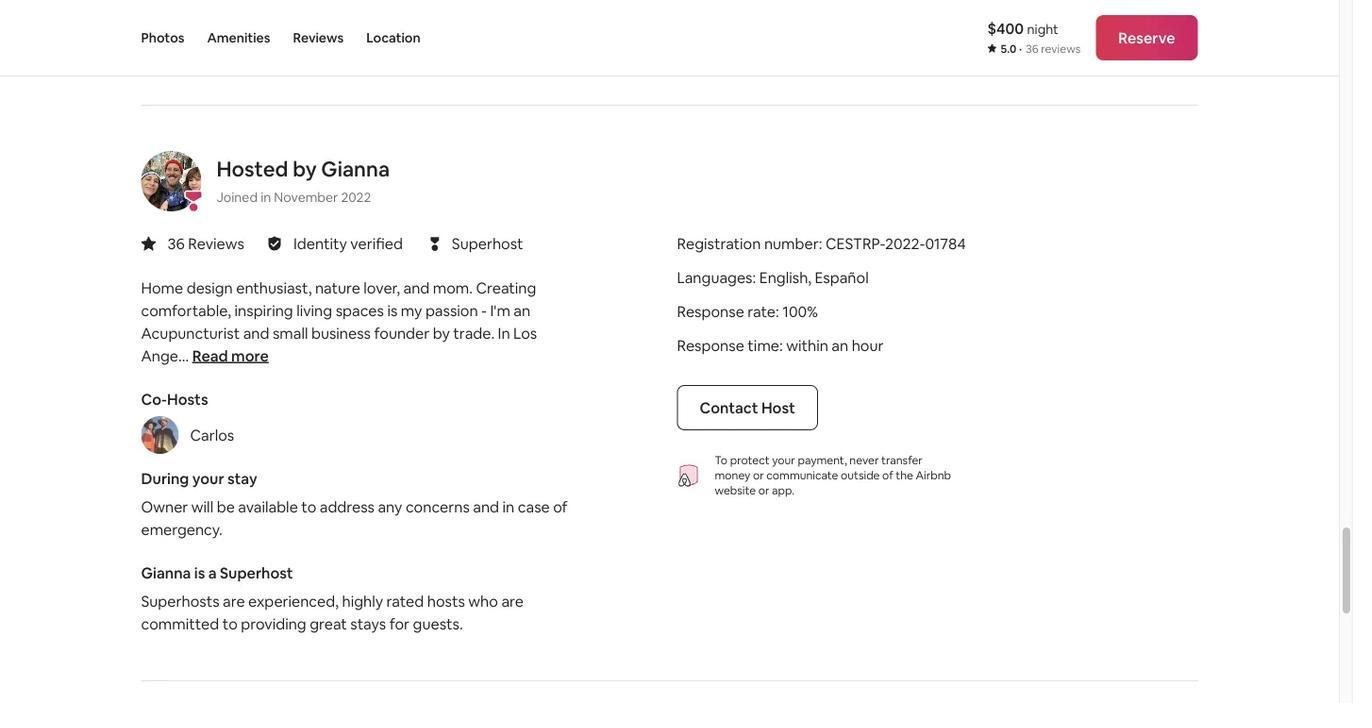 Task type: locate. For each thing, give the bounding box(es) containing it.
1 vertical spatial your
[[192, 469, 224, 488]]

1 vertical spatial more
[[231, 346, 269, 365]]

case
[[518, 497, 550, 516]]

01784
[[925, 234, 966, 253]]

never
[[850, 453, 879, 468]]

or down protect
[[753, 468, 764, 483]]

0 vertical spatial to
[[301, 497, 316, 516]]

will
[[191, 497, 213, 516]]

0 horizontal spatial 36
[[168, 234, 185, 253]]

any
[[378, 497, 402, 516]]

1 horizontal spatial by
[[433, 323, 450, 343]]

to
[[301, 497, 316, 516], [223, 614, 238, 633]]

more for read more
[[231, 346, 269, 365]]

are right the who
[[502, 591, 524, 611]]

your
[[772, 453, 796, 468], [192, 469, 224, 488]]

0 horizontal spatial of
[[553, 497, 568, 516]]

in
[[498, 323, 510, 343]]

and down inspiring
[[243, 323, 269, 343]]

be
[[217, 497, 235, 516]]

and up my
[[404, 278, 430, 297]]

are
[[223, 591, 245, 611], [502, 591, 524, 611]]

0 vertical spatial in
[[261, 189, 271, 206]]

1 vertical spatial reviews
[[188, 234, 244, 253]]

0 horizontal spatial reviews
[[188, 234, 244, 253]]

trade.
[[453, 323, 495, 343]]

comfortable,
[[141, 301, 231, 320]]

1 horizontal spatial are
[[502, 591, 524, 611]]

reserve button
[[1096, 15, 1198, 60]]

in right joined
[[261, 189, 271, 206]]

superhost up creating
[[452, 234, 523, 253]]

available
[[238, 497, 298, 516]]

2 vertical spatial and
[[473, 497, 499, 516]]

amenities
[[207, 29, 270, 46]]

gianna inside hosted by gianna joined in november 2022
[[321, 155, 390, 182]]

0 vertical spatial superhost
[[452, 234, 523, 253]]

read more button
[[192, 344, 269, 367]]

1 horizontal spatial is
[[387, 301, 398, 320]]

reviews up design
[[188, 234, 244, 253]]

1 horizontal spatial more
[[231, 346, 269, 365]]

36 reviews
[[168, 234, 244, 253]]

i'm
[[490, 301, 511, 320]]

rated
[[387, 591, 424, 611]]

read
[[192, 346, 228, 365]]

0 vertical spatial of
[[883, 468, 894, 483]]

1 vertical spatial is
[[194, 563, 205, 582]]

0 horizontal spatial to
[[223, 614, 238, 633]]

location button
[[366, 0, 421, 76]]

of left the
[[883, 468, 894, 483]]

0 horizontal spatial more
[[183, 40, 221, 59]]

1 vertical spatial response
[[677, 335, 745, 355]]

1 vertical spatial in
[[503, 497, 515, 516]]

an inside home design enthusiast, nature lover, and mom.  creating comfortable, inspiring living spaces is my passion - i'm an acupuncturist and small business founder by trade.  in los ange…
[[514, 301, 531, 320]]

superhost right a
[[220, 563, 293, 582]]

read more
[[192, 346, 269, 365]]

: left "cestrp-"
[[819, 234, 823, 253]]

inspiring
[[235, 301, 293, 320]]

are up 'providing' at the left of the page
[[223, 591, 245, 611]]

your inside to protect your payment, never transfer money or communicate outside of the airbnb website or app.
[[772, 453, 796, 468]]

gianna up "2022"
[[321, 155, 390, 182]]

and left case
[[473, 497, 499, 516]]

is inside gianna is a superhost superhosts are experienced, highly rated hosts who are committed to providing great stays for guests.
[[194, 563, 205, 582]]

response down response rate : 100%
[[677, 335, 745, 355]]

1 vertical spatial and
[[243, 323, 269, 343]]

reserve
[[1119, 28, 1176, 47]]

1 vertical spatial an
[[832, 335, 849, 355]]

1 horizontal spatial in
[[503, 497, 515, 516]]

:
[[819, 234, 823, 253], [753, 268, 756, 287], [776, 302, 779, 321], [780, 335, 783, 355]]

36
[[1026, 42, 1039, 56], [168, 234, 185, 253]]

1 vertical spatial by
[[433, 323, 450, 343]]

is left my
[[387, 301, 398, 320]]

an right i'm
[[514, 301, 531, 320]]

more
[[183, 40, 221, 59], [231, 346, 269, 365]]

1 horizontal spatial and
[[404, 278, 430, 297]]

co-
[[141, 389, 167, 409]]

by
[[293, 155, 317, 182], [433, 323, 450, 343]]

󰀃
[[430, 232, 440, 255]]

of inside to protect your payment, never transfer money or communicate outside of the airbnb website or app.
[[883, 468, 894, 483]]

0 horizontal spatial superhost
[[220, 563, 293, 582]]

transfer
[[882, 453, 923, 468]]

reviews
[[293, 29, 344, 46], [188, 234, 244, 253]]

1 are from the left
[[223, 591, 245, 611]]

ange…
[[141, 346, 189, 365]]

of
[[883, 468, 894, 483], [553, 497, 568, 516]]

my
[[401, 301, 422, 320]]

0 vertical spatial and
[[404, 278, 430, 297]]

your up will
[[192, 469, 224, 488]]

: left "within"
[[780, 335, 783, 355]]

of right case
[[553, 497, 568, 516]]

0 vertical spatial is
[[387, 301, 398, 320]]

website
[[715, 483, 756, 498]]

number
[[764, 234, 819, 253]]

0 horizontal spatial by
[[293, 155, 317, 182]]

identity verified
[[294, 234, 403, 253]]

who
[[469, 591, 498, 611]]

show
[[141, 40, 180, 59]]

0 horizontal spatial in
[[261, 189, 271, 206]]

36 up home
[[168, 234, 185, 253]]

1 horizontal spatial your
[[772, 453, 796, 468]]

1 vertical spatial to
[[223, 614, 238, 633]]

a
[[208, 563, 217, 582]]

business
[[311, 323, 371, 343]]

response down languages
[[677, 302, 745, 321]]

hosts
[[167, 389, 208, 409]]

joined
[[217, 189, 258, 206]]

1 vertical spatial 36
[[168, 234, 185, 253]]

by inside hosted by gianna joined in november 2022
[[293, 155, 317, 182]]

by up november
[[293, 155, 317, 182]]

1 vertical spatial of
[[553, 497, 568, 516]]

1 horizontal spatial reviews
[[293, 29, 344, 46]]

passion
[[426, 301, 478, 320]]

0 vertical spatial reviews
[[293, 29, 344, 46]]

to protect your payment, never transfer money or communicate outside of the airbnb website or app.
[[715, 453, 951, 498]]

1 vertical spatial gianna
[[141, 563, 191, 582]]

an
[[514, 301, 531, 320], [832, 335, 849, 355]]

1 horizontal spatial to
[[301, 497, 316, 516]]

1 vertical spatial superhost
[[220, 563, 293, 582]]

0 horizontal spatial your
[[192, 469, 224, 488]]

gianna up superhosts
[[141, 563, 191, 582]]

reviews
[[1041, 42, 1081, 56]]

more inside button
[[231, 346, 269, 365]]

response for response time
[[677, 335, 745, 355]]

and inside the during your stay owner will be available to address any concerns and in case of emergency.
[[473, 497, 499, 516]]

in inside hosted by gianna joined in november 2022
[[261, 189, 271, 206]]

show more button
[[141, 40, 236, 59]]

reviews left location button
[[293, 29, 344, 46]]

0 horizontal spatial an
[[514, 301, 531, 320]]

0 vertical spatial gianna
[[321, 155, 390, 182]]

to left address
[[301, 497, 316, 516]]

concerns
[[406, 497, 470, 516]]

stays
[[350, 614, 386, 633]]

$400 night
[[988, 18, 1059, 38]]

or left app.
[[759, 483, 770, 498]]

is left a
[[194, 563, 205, 582]]

2022-
[[885, 234, 925, 253]]

to left 'providing' at the left of the page
[[223, 614, 238, 633]]

guests.
[[413, 614, 463, 633]]

0 vertical spatial 36
[[1026, 42, 1039, 56]]

1 horizontal spatial of
[[883, 468, 894, 483]]

0 vertical spatial response
[[677, 302, 745, 321]]

learn more about the host, carlos. image
[[141, 416, 179, 454], [141, 416, 179, 454]]

in
[[261, 189, 271, 206], [503, 497, 515, 516]]

1 response from the top
[[677, 302, 745, 321]]

outside
[[841, 468, 880, 483]]

an left hour
[[832, 335, 849, 355]]

communicate
[[767, 468, 839, 483]]

superhosts
[[141, 591, 220, 611]]

or
[[753, 468, 764, 483], [759, 483, 770, 498]]

: left "english,"
[[753, 268, 756, 287]]

0 horizontal spatial gianna
[[141, 563, 191, 582]]

2 horizontal spatial and
[[473, 497, 499, 516]]

your up the communicate
[[772, 453, 796, 468]]

: for rate
[[776, 302, 779, 321]]

response
[[677, 302, 745, 321], [677, 335, 745, 355]]

0 vertical spatial an
[[514, 301, 531, 320]]

spaces
[[336, 301, 384, 320]]

during
[[141, 469, 189, 488]]

night
[[1027, 20, 1059, 37]]

·
[[1019, 42, 1022, 56]]

response time : within an hour
[[677, 335, 884, 355]]

0 vertical spatial more
[[183, 40, 221, 59]]

1 horizontal spatial 36
[[1026, 42, 1039, 56]]

is inside home design enthusiast, nature lover, and mom.  creating comfortable, inspiring living spaces is my passion - i'm an acupuncturist and small business founder by trade.  in los ange…
[[387, 301, 398, 320]]

0 horizontal spatial is
[[194, 563, 205, 582]]

0 vertical spatial your
[[772, 453, 796, 468]]

rate
[[748, 302, 776, 321]]

highly
[[342, 591, 383, 611]]

1 horizontal spatial gianna
[[321, 155, 390, 182]]

0 vertical spatial by
[[293, 155, 317, 182]]

gianna is a superhost. learn more about gianna. image
[[141, 151, 202, 211], [141, 151, 202, 211]]

in left case
[[503, 497, 515, 516]]

0 horizontal spatial are
[[223, 591, 245, 611]]

2 response from the top
[[677, 335, 745, 355]]

by down passion
[[433, 323, 450, 343]]

36 right · on the top right of the page
[[1026, 42, 1039, 56]]

: left 100%
[[776, 302, 779, 321]]



Task type: vqa. For each thing, say whether or not it's contained in the screenshot.


Task type: describe. For each thing, give the bounding box(es) containing it.
more for show more
[[183, 40, 221, 59]]

money
[[715, 468, 751, 483]]

1 horizontal spatial an
[[832, 335, 849, 355]]

protect
[[730, 453, 770, 468]]

home
[[141, 278, 183, 297]]

creating
[[476, 278, 536, 297]]

languages : english, español
[[677, 268, 869, 287]]

photos button
[[141, 0, 185, 76]]

identity
[[294, 234, 347, 253]]

show more
[[141, 40, 221, 59]]

time
[[748, 335, 780, 355]]

: for time
[[780, 335, 783, 355]]

response for response rate
[[677, 302, 745, 321]]

to
[[715, 453, 728, 468]]

español
[[815, 268, 869, 287]]

carlos
[[190, 425, 234, 445]]

languages
[[677, 268, 753, 287]]

your inside the during your stay owner will be available to address any concerns and in case of emergency.
[[192, 469, 224, 488]]

5.0
[[1001, 42, 1017, 56]]

app.
[[772, 483, 795, 498]]

hosts
[[427, 591, 465, 611]]

amenities button
[[207, 0, 270, 76]]

emergency.
[[141, 520, 223, 539]]

november
[[274, 189, 338, 206]]

contact
[[700, 398, 758, 417]]

verified
[[350, 234, 403, 253]]

2 are from the left
[[502, 591, 524, 611]]

nature
[[315, 278, 360, 297]]

small
[[273, 323, 308, 343]]

home design enthusiast, nature lover, and mom.  creating comfortable, inspiring living spaces is my passion - i'm an acupuncturist and small business founder by trade.  in los ange…
[[141, 278, 537, 365]]

founder
[[374, 323, 430, 343]]

mom.
[[433, 278, 473, 297]]

for
[[390, 614, 410, 633]]

reviews button
[[293, 0, 344, 76]]

5.0 · 36 reviews
[[1001, 42, 1081, 56]]

-
[[481, 301, 487, 320]]

1 horizontal spatial superhost
[[452, 234, 523, 253]]

: for number
[[819, 234, 823, 253]]

gianna inside gianna is a superhost superhosts are experienced, highly rated hosts who are committed to providing great stays for guests.
[[141, 563, 191, 582]]

by inside home design enthusiast, nature lover, and mom.  creating comfortable, inspiring living spaces is my passion - i'm an acupuncturist and small business founder by trade.  in los ange…
[[433, 323, 450, 343]]

registration
[[677, 234, 761, 253]]

registration number : cestrp-2022-01784
[[677, 234, 966, 253]]

response rate : 100%
[[677, 302, 818, 321]]

living
[[297, 301, 332, 320]]

los
[[514, 323, 537, 343]]

great
[[310, 614, 347, 633]]

hosted
[[217, 155, 288, 182]]

within
[[786, 335, 829, 355]]

the
[[896, 468, 914, 483]]

0 horizontal spatial and
[[243, 323, 269, 343]]

airbnb
[[916, 468, 951, 483]]

stay
[[228, 469, 257, 488]]

to inside the during your stay owner will be available to address any concerns and in case of emergency.
[[301, 497, 316, 516]]

contact host
[[700, 398, 796, 417]]

payment,
[[798, 453, 847, 468]]

location
[[366, 29, 421, 46]]

100%
[[783, 302, 818, 321]]

contact host link
[[677, 385, 818, 430]]

photos
[[141, 29, 185, 46]]

address
[[320, 497, 375, 516]]

design
[[187, 278, 233, 297]]

providing
[[241, 614, 306, 633]]

gianna is a superhost superhosts are experienced, highly rated hosts who are committed to providing great stays for guests.
[[141, 563, 524, 633]]

superhost inside gianna is a superhost superhosts are experienced, highly rated hosts who are committed to providing great stays for guests.
[[220, 563, 293, 582]]

owner
[[141, 497, 188, 516]]

lover,
[[364, 278, 400, 297]]

hour
[[852, 335, 884, 355]]

$400
[[988, 18, 1024, 38]]

hosted by gianna joined in november 2022
[[217, 155, 390, 206]]

in inside the during your stay owner will be available to address any concerns and in case of emergency.
[[503, 497, 515, 516]]

of inside the during your stay owner will be available to address any concerns and in case of emergency.
[[553, 497, 568, 516]]

during your stay owner will be available to address any concerns and in case of emergency.
[[141, 469, 568, 539]]

to inside gianna is a superhost superhosts are experienced, highly rated hosts who are committed to providing great stays for guests.
[[223, 614, 238, 633]]

experienced,
[[248, 591, 339, 611]]

enthusiast,
[[236, 278, 312, 297]]

cestrp-
[[826, 234, 885, 253]]

acupuncturist
[[141, 323, 240, 343]]

english,
[[760, 268, 812, 287]]

host
[[762, 398, 796, 417]]



